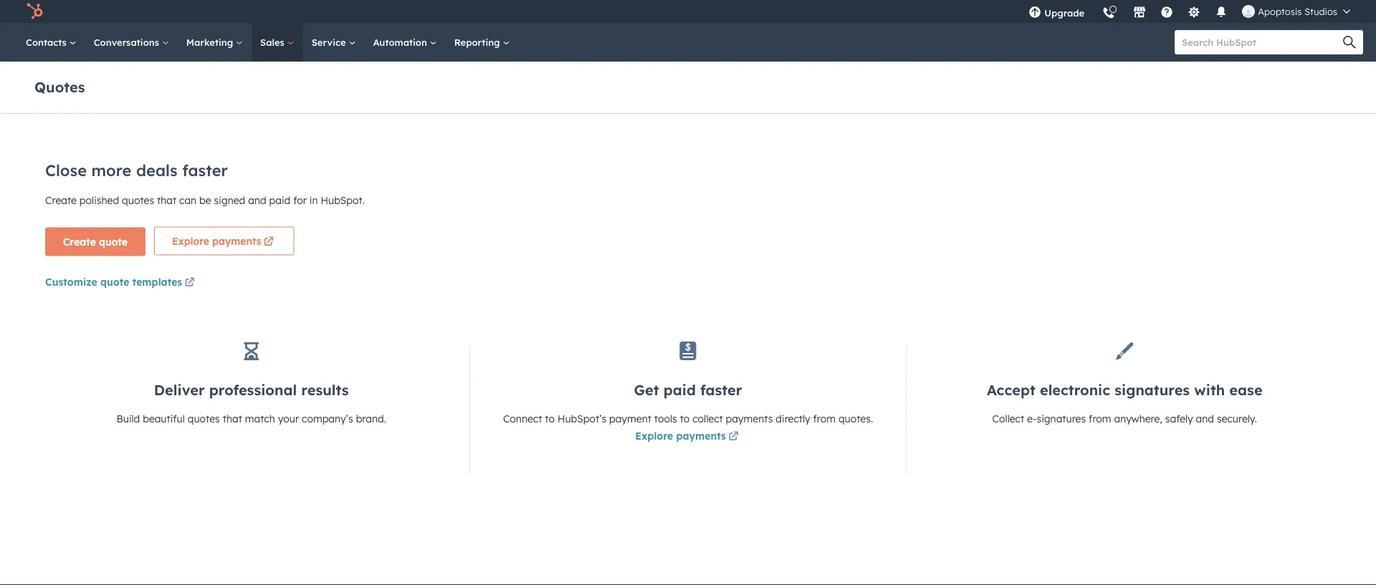 Task type: locate. For each thing, give the bounding box(es) containing it.
reporting link
[[446, 23, 519, 62]]

quote
[[99, 236, 128, 248], [100, 276, 129, 288]]

faster up create polished quotes that can be signed and paid for in hubspot.
[[182, 161, 228, 180]]

1 horizontal spatial paid
[[664, 382, 696, 399]]

1 horizontal spatial signatures
[[1115, 382, 1191, 399]]

payments
[[212, 235, 261, 247], [726, 413, 773, 426], [677, 430, 726, 443]]

search image
[[1344, 36, 1357, 49]]

from left quotes.
[[814, 413, 836, 426]]

create for create quote
[[63, 236, 96, 248]]

faster up collect
[[701, 382, 743, 399]]

1 horizontal spatial explore payments link
[[635, 429, 741, 446]]

connect to hubspot's payment tools to collect payments directly from quotes.
[[503, 413, 874, 426]]

0 horizontal spatial signatures
[[1037, 413, 1087, 426]]

to right connect
[[545, 413, 555, 426]]

apoptosis studios
[[1259, 5, 1338, 17]]

and right signed
[[248, 194, 267, 207]]

quote left templates
[[100, 276, 129, 288]]

1 vertical spatial paid
[[664, 382, 696, 399]]

1 horizontal spatial to
[[680, 413, 690, 426]]

hubspot.
[[321, 194, 365, 207]]

close more deals faster
[[45, 161, 228, 180]]

0 vertical spatial explore
[[172, 235, 209, 247]]

marketing link
[[178, 23, 252, 62]]

sales
[[260, 36, 287, 48]]

0 vertical spatial payments
[[212, 235, 261, 247]]

and right safely
[[1197, 413, 1215, 426]]

collect
[[693, 413, 723, 426]]

Search HubSpot search field
[[1175, 30, 1351, 55]]

explore
[[172, 235, 209, 247], [635, 430, 674, 443]]

get paid faster
[[634, 382, 743, 399]]

explore down tools
[[635, 430, 674, 443]]

tara schultz image
[[1243, 5, 1256, 18]]

that
[[157, 194, 177, 207], [223, 413, 242, 426]]

signatures up anywhere,
[[1115, 382, 1191, 399]]

explore payments
[[172, 235, 261, 247], [635, 430, 726, 443]]

paid left for
[[269, 194, 291, 207]]

explore payments down be
[[172, 235, 261, 247]]

0 vertical spatial quotes
[[122, 194, 154, 207]]

explore down "can"
[[172, 235, 209, 247]]

help image
[[1161, 6, 1174, 19]]

more
[[91, 161, 132, 180]]

safely
[[1166, 413, 1194, 426]]

link opens in a new window image
[[185, 275, 195, 292], [185, 278, 195, 288], [729, 433, 739, 443]]

for
[[293, 194, 307, 207]]

signatures for e-
[[1037, 413, 1087, 426]]

quotes down deliver
[[188, 413, 220, 426]]

0 horizontal spatial that
[[157, 194, 177, 207]]

0 vertical spatial explore payments link
[[154, 227, 294, 256]]

0 horizontal spatial from
[[814, 413, 836, 426]]

0 horizontal spatial quotes
[[122, 194, 154, 207]]

0 horizontal spatial faster
[[182, 161, 228, 180]]

explore payments link down connect to hubspot's payment tools to collect payments directly from quotes.
[[635, 429, 741, 446]]

0 horizontal spatial paid
[[269, 194, 291, 207]]

get
[[634, 382, 660, 399]]

calling icon button
[[1097, 1, 1122, 23]]

explore payments link
[[154, 227, 294, 256], [635, 429, 741, 446]]

link opens in a new window image
[[729, 429, 739, 446]]

quotes down close more deals faster
[[122, 194, 154, 207]]

customize quote templates link
[[45, 275, 197, 292]]

calling icon image
[[1103, 7, 1116, 20]]

that left "can"
[[157, 194, 177, 207]]

directly
[[776, 413, 811, 426]]

that for can
[[157, 194, 177, 207]]

create for create polished quotes that can be signed and paid for in hubspot.
[[45, 194, 77, 207]]

signatures
[[1115, 382, 1191, 399], [1037, 413, 1087, 426]]

link opens in a new window image inside customize quote templates link
[[185, 278, 195, 288]]

1 vertical spatial payments
[[726, 413, 773, 426]]

1 horizontal spatial quotes
[[188, 413, 220, 426]]

0 horizontal spatial explore payments
[[172, 235, 261, 247]]

2 from from the left
[[1089, 413, 1112, 426]]

quotes
[[122, 194, 154, 207], [188, 413, 220, 426]]

0 horizontal spatial to
[[545, 413, 555, 426]]

create inside button
[[63, 236, 96, 248]]

upgrade image
[[1029, 6, 1042, 19]]

payments down signed
[[212, 235, 261, 247]]

paid up connect to hubspot's payment tools to collect payments directly from quotes.
[[664, 382, 696, 399]]

your
[[278, 413, 299, 426]]

1 vertical spatial quotes
[[188, 413, 220, 426]]

explore payments down connect to hubspot's payment tools to collect payments directly from quotes.
[[635, 430, 726, 443]]

match
[[245, 413, 275, 426]]

close
[[45, 161, 87, 180]]

1 horizontal spatial that
[[223, 413, 242, 426]]

0 vertical spatial create
[[45, 194, 77, 207]]

0 vertical spatial faster
[[182, 161, 228, 180]]

0 vertical spatial signatures
[[1115, 382, 1191, 399]]

deliver
[[154, 382, 205, 399]]

0 horizontal spatial and
[[248, 194, 267, 207]]

1 vertical spatial that
[[223, 413, 242, 426]]

conversations
[[94, 36, 162, 48]]

brand.
[[356, 413, 386, 426]]

1 horizontal spatial explore payments
[[635, 430, 726, 443]]

quote inside customize quote templates link
[[100, 276, 129, 288]]

deals
[[136, 161, 178, 180]]

quote inside create quote button
[[99, 236, 128, 248]]

1 vertical spatial and
[[1197, 413, 1215, 426]]

create
[[45, 194, 77, 207], [63, 236, 96, 248]]

apoptosis
[[1259, 5, 1303, 17]]

settings image
[[1188, 6, 1201, 19]]

0 horizontal spatial explore
[[172, 235, 209, 247]]

polished
[[79, 194, 119, 207]]

paid
[[269, 194, 291, 207], [664, 382, 696, 399]]

payments down collect
[[677, 430, 726, 443]]

1 to from the left
[[545, 413, 555, 426]]

signed
[[214, 194, 245, 207]]

payments up link opens in a new window image
[[726, 413, 773, 426]]

explore payments link down signed
[[154, 227, 294, 256]]

signatures down electronic
[[1037, 413, 1087, 426]]

1 horizontal spatial explore
[[635, 430, 674, 443]]

1 vertical spatial signatures
[[1037, 413, 1087, 426]]

1 horizontal spatial from
[[1089, 413, 1112, 426]]

to right tools
[[680, 413, 690, 426]]

to
[[545, 413, 555, 426], [680, 413, 690, 426]]

create polished quotes that can be signed and paid for in hubspot.
[[45, 194, 365, 207]]

1 vertical spatial faster
[[701, 382, 743, 399]]

menu
[[1021, 0, 1360, 28]]

and
[[248, 194, 267, 207], [1197, 413, 1215, 426]]

faster
[[182, 161, 228, 180], [701, 382, 743, 399]]

create up customize
[[63, 236, 96, 248]]

0 vertical spatial quote
[[99, 236, 128, 248]]

quote up customize quote templates on the left top of page
[[99, 236, 128, 248]]

0 vertical spatial that
[[157, 194, 177, 207]]

1 vertical spatial explore payments
[[635, 430, 726, 443]]

that left match
[[223, 413, 242, 426]]

hubspot link
[[17, 3, 54, 20]]

results
[[301, 382, 349, 399]]

1 vertical spatial create
[[63, 236, 96, 248]]

link opens in a new window image inside explore payments link
[[729, 433, 739, 443]]

1 vertical spatial quote
[[100, 276, 129, 288]]

conversations link
[[85, 23, 178, 62]]

create down close
[[45, 194, 77, 207]]

automation link
[[365, 23, 446, 62]]

hubspot's
[[558, 413, 607, 426]]

from down accept electronic signatures with ease
[[1089, 413, 1112, 426]]

hubspot image
[[26, 3, 43, 20]]

electronic
[[1041, 382, 1111, 399]]

from
[[814, 413, 836, 426], [1089, 413, 1112, 426]]

1 from from the left
[[814, 413, 836, 426]]



Task type: describe. For each thing, give the bounding box(es) containing it.
search button
[[1337, 30, 1364, 55]]

menu containing apoptosis studios
[[1021, 0, 1360, 28]]

1 vertical spatial explore
[[635, 430, 674, 443]]

beautiful
[[143, 413, 185, 426]]

marketplaces image
[[1134, 6, 1147, 19]]

customize quote templates
[[45, 276, 182, 288]]

quotes for polished
[[122, 194, 154, 207]]

notifications image
[[1216, 6, 1229, 19]]

anywhere,
[[1115, 413, 1163, 426]]

create quote button
[[45, 228, 146, 256]]

1 horizontal spatial and
[[1197, 413, 1215, 426]]

in
[[310, 194, 318, 207]]

accept
[[988, 382, 1036, 399]]

accept electronic signatures with ease
[[988, 382, 1263, 399]]

0 vertical spatial paid
[[269, 194, 291, 207]]

be
[[199, 194, 211, 207]]

automation
[[373, 36, 430, 48]]

0 vertical spatial and
[[248, 194, 267, 207]]

2 to from the left
[[680, 413, 690, 426]]

studios
[[1305, 5, 1338, 17]]

quotes
[[34, 78, 85, 96]]

that for match
[[223, 413, 242, 426]]

build
[[116, 413, 140, 426]]

sales link
[[252, 23, 303, 62]]

with
[[1195, 382, 1226, 399]]

quote for customize
[[100, 276, 129, 288]]

ease
[[1230, 382, 1263, 399]]

collect e-signatures from anywhere, safely and securely.
[[993, 413, 1258, 426]]

1 vertical spatial explore payments link
[[635, 429, 741, 446]]

contacts
[[26, 36, 69, 48]]

service link
[[303, 23, 365, 62]]

quotes.
[[839, 413, 874, 426]]

contacts link
[[17, 23, 85, 62]]

e-
[[1028, 413, 1037, 426]]

company's
[[302, 413, 353, 426]]

collect
[[993, 413, 1025, 426]]

1 horizontal spatial faster
[[701, 382, 743, 399]]

settings link
[[1180, 0, 1210, 23]]

apoptosis studios button
[[1234, 0, 1360, 23]]

templates
[[132, 276, 182, 288]]

notifications button
[[1210, 0, 1234, 23]]

marketing
[[186, 36, 236, 48]]

payment
[[610, 413, 652, 426]]

securely.
[[1218, 413, 1258, 426]]

quote for create
[[99, 236, 128, 248]]

upgrade
[[1045, 7, 1085, 19]]

0 horizontal spatial explore payments link
[[154, 227, 294, 256]]

build beautiful quotes that match your company's brand.
[[116, 413, 386, 426]]

customize
[[45, 276, 97, 288]]

tools
[[655, 413, 678, 426]]

connect
[[503, 413, 542, 426]]

deliver professional results
[[154, 382, 349, 399]]

signatures for electronic
[[1115, 382, 1191, 399]]

can
[[179, 194, 197, 207]]

quotes for beautiful
[[188, 413, 220, 426]]

2 vertical spatial payments
[[677, 430, 726, 443]]

professional
[[209, 382, 297, 399]]

help button
[[1155, 0, 1180, 23]]

service
[[312, 36, 349, 48]]

marketplaces button
[[1125, 0, 1155, 23]]

link opens in a new window image for explore payments
[[729, 433, 739, 443]]

link opens in a new window image for customize quote templates
[[185, 278, 195, 288]]

create quote
[[63, 236, 128, 248]]

reporting
[[454, 36, 503, 48]]

0 vertical spatial explore payments
[[172, 235, 261, 247]]



Task type: vqa. For each thing, say whether or not it's contained in the screenshot.
Connect sales apps from the App Marketplace link
no



